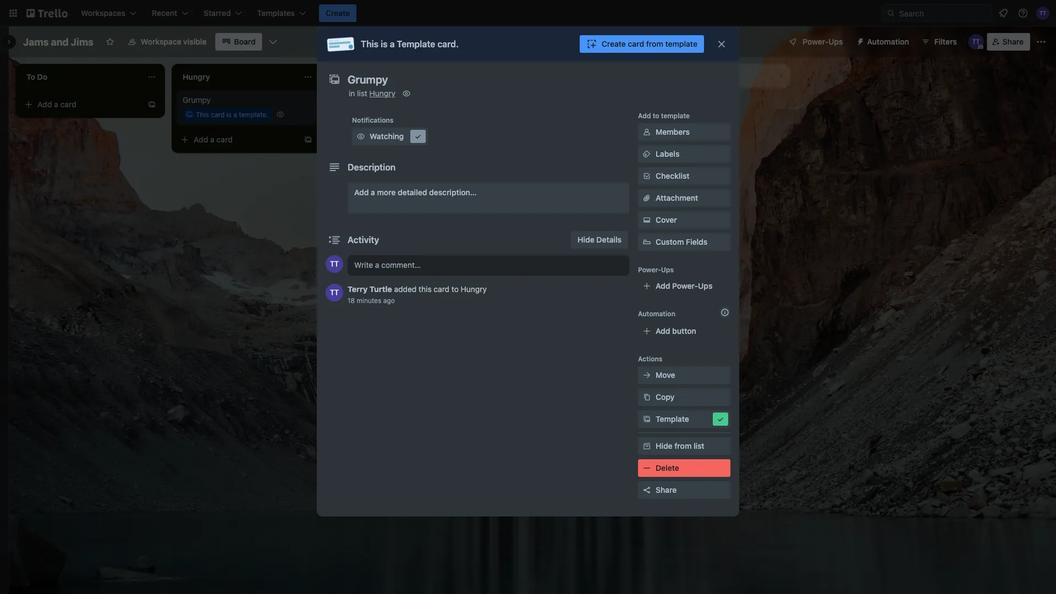 Task type: describe. For each thing, give the bounding box(es) containing it.
2 horizontal spatial add a card button
[[332, 96, 455, 113]]

0 horizontal spatial share button
[[638, 481, 731, 499]]

2 horizontal spatial add a card
[[350, 100, 389, 109]]

hide from list
[[656, 441, 704, 451]]

customize views image
[[268, 36, 279, 47]]

jams and jims
[[23, 36, 93, 48]]

0 vertical spatial list
[[357, 89, 367, 98]]

0 horizontal spatial power-
[[638, 266, 661, 273]]

custom fields
[[656, 237, 707, 246]]

ago
[[383, 297, 395, 304]]

add to template
[[638, 112, 690, 119]]

hide details
[[578, 235, 622, 244]]

Board name text field
[[18, 33, 99, 51]]

primary element
[[0, 0, 1056, 26]]

0 vertical spatial terry turtle (terryturtle) image
[[1036, 7, 1050, 20]]

labels link
[[638, 145, 731, 163]]

add button button
[[638, 322, 731, 340]]

1 horizontal spatial power-
[[672, 281, 698, 290]]

0 horizontal spatial terry turtle (terryturtle) image
[[326, 255, 343, 273]]

attachment
[[656, 193, 698, 202]]

this
[[419, 285, 432, 294]]

sm image for cover
[[641, 215, 652, 226]]

this for this card is a template.
[[196, 111, 209, 118]]

workspace visible button
[[121, 33, 213, 51]]

filters button
[[918, 33, 960, 51]]

more
[[377, 188, 396, 197]]

1 vertical spatial list
[[694, 441, 704, 451]]

sm image for copy
[[641, 392, 652, 403]]

and
[[51, 36, 69, 48]]

add a more detailed description… link
[[348, 183, 629, 213]]

create card from template button
[[580, 35, 704, 53]]

1 vertical spatial from
[[675, 441, 692, 451]]

open information menu image
[[1018, 8, 1029, 19]]

added
[[394, 285, 417, 294]]

hide details link
[[571, 231, 628, 249]]

template button
[[638, 410, 731, 428]]

0 vertical spatial terry turtle (terryturtle) image
[[969, 34, 984, 50]]

delete
[[656, 463, 679, 473]]

board link
[[215, 33, 262, 51]]

create button
[[319, 4, 357, 22]]

hide for hide details
[[578, 235, 595, 244]]

checklist
[[656, 171, 690, 180]]

sm image for hide from list
[[641, 441, 652, 452]]

Search field
[[896, 5, 992, 21]]

sm image for checklist
[[641, 171, 652, 182]]

checklist link
[[638, 167, 731, 185]]

power-ups button
[[781, 33, 850, 51]]

add a more detailed description…
[[354, 188, 477, 197]]

1 vertical spatial terry turtle (terryturtle) image
[[326, 284, 343, 301]]

share for the leftmost share button
[[656, 485, 677, 495]]

Write a comment text field
[[348, 255, 629, 275]]

1 horizontal spatial to
[[653, 112, 659, 119]]

0 vertical spatial hungry
[[369, 89, 396, 98]]

sm image for automation
[[852, 33, 867, 48]]

watching button
[[352, 128, 428, 145]]

turtle
[[370, 285, 392, 294]]

sm image for delete
[[641, 463, 652, 474]]

members
[[656, 127, 690, 136]]

copy link
[[638, 388, 731, 406]]

description…
[[429, 188, 477, 197]]

terry turtle added this card to hungry 18 minutes ago
[[348, 285, 487, 304]]

grumpy link
[[183, 95, 310, 106]]

description
[[348, 162, 396, 172]]

star or unstar board image
[[106, 37, 114, 46]]

0 horizontal spatial ups
[[661, 266, 674, 273]]

workspace visible
[[141, 37, 207, 46]]

hungry link
[[369, 89, 396, 98]]

labels
[[656, 149, 680, 158]]

this for this is a template card.
[[361, 39, 379, 49]]

sm image for labels
[[641, 149, 652, 160]]

add power-ups link
[[638, 277, 731, 295]]

sm image for members
[[641, 127, 652, 138]]

fields
[[686, 237, 707, 246]]



Task type: vqa. For each thing, say whether or not it's contained in the screenshot.
LIST to the right
yes



Task type: locate. For each thing, give the bounding box(es) containing it.
1 horizontal spatial hungry
[[461, 285, 487, 294]]

1 vertical spatial share button
[[638, 481, 731, 499]]

to right this
[[452, 285, 459, 294]]

create
[[326, 9, 350, 18], [602, 39, 626, 48]]

sm image inside copy link
[[641, 392, 652, 403]]

ups up add power-ups
[[661, 266, 674, 273]]

minutes
[[357, 297, 381, 304]]

ups down the fields
[[698, 281, 713, 290]]

1 vertical spatial ups
[[661, 266, 674, 273]]

0 vertical spatial ups
[[829, 37, 843, 46]]

1 horizontal spatial create from template… image
[[304, 135, 312, 144]]

hungry
[[369, 89, 396, 98], [461, 285, 487, 294]]

2 horizontal spatial power-
[[803, 37, 829, 46]]

1 horizontal spatial terry turtle (terryturtle) image
[[969, 34, 984, 50]]

0 vertical spatial to
[[653, 112, 659, 119]]

share button down the delete link
[[638, 481, 731, 499]]

1 horizontal spatial share button
[[987, 33, 1030, 51]]

0 horizontal spatial create from template… image
[[147, 100, 156, 109]]

1 horizontal spatial share
[[1003, 37, 1024, 46]]

automation
[[867, 37, 909, 46], [638, 310, 676, 317]]

search image
[[887, 9, 896, 18]]

0 vertical spatial share button
[[987, 33, 1030, 51]]

template down copy
[[656, 414, 689, 424]]

terry
[[348, 285, 368, 294]]

power- inside button
[[803, 37, 829, 46]]

share for topmost share button
[[1003, 37, 1024, 46]]

this up in list hungry
[[361, 39, 379, 49]]

filters
[[934, 37, 957, 46]]

sm image for move
[[641, 370, 652, 381]]

a
[[390, 39, 395, 49], [54, 100, 58, 109], [366, 100, 371, 109], [233, 111, 237, 118], [210, 135, 214, 144], [371, 188, 375, 197]]

0 horizontal spatial power-ups
[[638, 266, 674, 273]]

template
[[665, 39, 698, 48], [661, 112, 690, 119]]

2 vertical spatial ups
[[698, 281, 713, 290]]

terry turtle (terryturtle) image
[[969, 34, 984, 50], [326, 255, 343, 273]]

hide inside hide from list link
[[656, 441, 673, 451]]

create inside button
[[326, 9, 350, 18]]

0 horizontal spatial this
[[196, 111, 209, 118]]

to
[[653, 112, 659, 119], [452, 285, 459, 294]]

list
[[357, 89, 367, 98], [694, 441, 704, 451]]

sm image down notifications
[[355, 131, 366, 142]]

sm image right power-ups button
[[852, 33, 867, 48]]

hide from list link
[[638, 437, 731, 455]]

0 horizontal spatial list
[[357, 89, 367, 98]]

share button down the 0 notifications icon
[[987, 33, 1030, 51]]

1 horizontal spatial create
[[602, 39, 626, 48]]

0 vertical spatial this
[[361, 39, 379, 49]]

hungry down write a comment text field
[[461, 285, 487, 294]]

0 vertical spatial share
[[1003, 37, 1024, 46]]

share left show menu icon at the right top of page
[[1003, 37, 1024, 46]]

1 vertical spatial is
[[227, 111, 232, 118]]

0 horizontal spatial share
[[656, 485, 677, 495]]

automation button
[[852, 33, 916, 51]]

show menu image
[[1036, 36, 1047, 47]]

1 vertical spatial automation
[[638, 310, 676, 317]]

2 vertical spatial power-
[[672, 281, 698, 290]]

create for create card from template
[[602, 39, 626, 48]]

create from template… image for middle add a card button
[[304, 135, 312, 144]]

sm image
[[401, 88, 412, 99], [641, 127, 652, 138], [413, 131, 424, 142], [641, 149, 652, 160], [641, 171, 652, 182], [641, 370, 652, 381], [641, 392, 652, 403], [641, 414, 652, 425], [715, 414, 726, 425], [641, 441, 652, 452]]

detailed
[[398, 188, 427, 197]]

sm image for watching
[[355, 131, 366, 142]]

add a card button
[[20, 96, 143, 113], [332, 96, 455, 113], [176, 131, 299, 149]]

sm image inside automation button
[[852, 33, 867, 48]]

18 minutes ago link
[[348, 297, 395, 304]]

1 vertical spatial terry turtle (terryturtle) image
[[326, 255, 343, 273]]

1 vertical spatial hungry
[[461, 285, 487, 294]]

1 horizontal spatial add a card
[[194, 135, 233, 144]]

workspace
[[141, 37, 181, 46]]

0 horizontal spatial create
[[326, 9, 350, 18]]

0 horizontal spatial add a card button
[[20, 96, 143, 113]]

1 vertical spatial to
[[452, 285, 459, 294]]

1 horizontal spatial terry turtle (terryturtle) image
[[1036, 7, 1050, 20]]

1 horizontal spatial from
[[675, 441, 692, 451]]

power-
[[803, 37, 829, 46], [638, 266, 661, 273], [672, 281, 698, 290]]

visible
[[183, 37, 207, 46]]

0 horizontal spatial is
[[227, 111, 232, 118]]

sm image for template
[[641, 414, 652, 425]]

0 vertical spatial automation
[[867, 37, 909, 46]]

1 horizontal spatial is
[[381, 39, 388, 49]]

0 horizontal spatial template
[[397, 39, 435, 49]]

hide up delete on the bottom right of the page
[[656, 441, 673, 451]]

custom
[[656, 237, 684, 246]]

share down delete on the bottom right of the page
[[656, 485, 677, 495]]

sm image
[[852, 33, 867, 48], [355, 131, 366, 142], [641, 215, 652, 226], [641, 463, 652, 474]]

2 horizontal spatial ups
[[829, 37, 843, 46]]

cover link
[[638, 211, 731, 229]]

share button
[[987, 33, 1030, 51], [638, 481, 731, 499]]

this is a template card.
[[361, 39, 459, 49]]

jims
[[71, 36, 93, 48]]

1 vertical spatial create
[[602, 39, 626, 48]]

1 horizontal spatial add a card button
[[176, 131, 299, 149]]

1 vertical spatial share
[[656, 485, 677, 495]]

notifications
[[352, 116, 394, 124]]

this down 'grumpy'
[[196, 111, 209, 118]]

move link
[[638, 366, 731, 384]]

1 horizontal spatial automation
[[867, 37, 909, 46]]

1 horizontal spatial list
[[694, 441, 704, 451]]

1 vertical spatial template
[[656, 414, 689, 424]]

sm image left delete on the bottom right of the page
[[641, 463, 652, 474]]

hide inside hide details link
[[578, 235, 595, 244]]

1 horizontal spatial power-ups
[[803, 37, 843, 46]]

add power-ups
[[656, 281, 713, 290]]

ups
[[829, 37, 843, 46], [661, 266, 674, 273], [698, 281, 713, 290]]

power-ups inside button
[[803, 37, 843, 46]]

terry turtle (terryturtle) image left the 18
[[326, 284, 343, 301]]

1 horizontal spatial template
[[656, 414, 689, 424]]

add button
[[656, 326, 696, 336]]

None text field
[[342, 69, 705, 89]]

0 vertical spatial power-ups
[[803, 37, 843, 46]]

in
[[349, 89, 355, 98]]

in list hungry
[[349, 89, 396, 98]]

0 vertical spatial from
[[646, 39, 663, 48]]

board
[[234, 37, 256, 46]]

0 horizontal spatial to
[[452, 285, 459, 294]]

1 vertical spatial hide
[[656, 441, 673, 451]]

from
[[646, 39, 663, 48], [675, 441, 692, 451]]

hide for hide from list
[[656, 441, 673, 451]]

watching
[[370, 132, 404, 141]]

to inside 'terry turtle added this card to hungry 18 minutes ago'
[[452, 285, 459, 294]]

template inside button
[[665, 39, 698, 48]]

members link
[[638, 123, 731, 141]]

automation down search image
[[867, 37, 909, 46]]

template left card.
[[397, 39, 435, 49]]

sm image inside 'cover' link
[[641, 215, 652, 226]]

card inside 'terry turtle added this card to hungry 18 minutes ago'
[[434, 285, 450, 294]]

custom fields button
[[638, 237, 731, 248]]

0 vertical spatial template
[[665, 39, 698, 48]]

add a card
[[37, 100, 76, 109], [350, 100, 389, 109], [194, 135, 233, 144]]

card.
[[437, 39, 459, 49]]

this card is a template.
[[196, 111, 268, 118]]

card
[[628, 39, 644, 48], [60, 100, 76, 109], [373, 100, 389, 109], [211, 111, 225, 118], [216, 135, 233, 144], [434, 285, 450, 294]]

grumpy
[[183, 95, 211, 105]]

sm image inside checklist 'link'
[[641, 171, 652, 182]]

0 vertical spatial template
[[397, 39, 435, 49]]

sm image inside hide from list link
[[641, 441, 652, 452]]

activity
[[348, 235, 379, 245]]

18
[[348, 297, 355, 304]]

1 vertical spatial create from template… image
[[304, 135, 312, 144]]

ups left automation button
[[829, 37, 843, 46]]

template.
[[239, 111, 268, 118]]

0 horizontal spatial from
[[646, 39, 663, 48]]

0 horizontal spatial add a card
[[37, 100, 76, 109]]

1 vertical spatial power-ups
[[638, 266, 674, 273]]

create from template… image
[[147, 100, 156, 109], [304, 135, 312, 144]]

copy
[[656, 392, 675, 402]]

to up members
[[653, 112, 659, 119]]

sm image inside the watching 'button'
[[413, 131, 424, 142]]

1 horizontal spatial hide
[[656, 441, 673, 451]]

ups inside button
[[829, 37, 843, 46]]

0 vertical spatial hide
[[578, 235, 595, 244]]

template
[[397, 39, 435, 49], [656, 414, 689, 424]]

switch to… image
[[8, 8, 19, 19]]

power-ups
[[803, 37, 843, 46], [638, 266, 674, 273]]

button
[[672, 326, 696, 336]]

is down grumpy link
[[227, 111, 232, 118]]

sm image inside labels link
[[641, 149, 652, 160]]

0 horizontal spatial hungry
[[369, 89, 396, 98]]

automation inside button
[[867, 37, 909, 46]]

0 notifications image
[[997, 7, 1010, 20]]

terry turtle (terryturtle) image
[[1036, 7, 1050, 20], [326, 284, 343, 301]]

sm image left cover at the top right of page
[[641, 215, 652, 226]]

actions
[[638, 355, 663, 363]]

create card from template
[[602, 39, 698, 48]]

0 vertical spatial create
[[326, 9, 350, 18]]

0 vertical spatial power-
[[803, 37, 829, 46]]

0 horizontal spatial automation
[[638, 310, 676, 317]]

sm image inside the move link
[[641, 370, 652, 381]]

sm image inside the delete link
[[641, 463, 652, 474]]

list right in
[[357, 89, 367, 98]]

share
[[1003, 37, 1024, 46], [656, 485, 677, 495]]

this
[[361, 39, 379, 49], [196, 111, 209, 118]]

add
[[37, 100, 52, 109], [350, 100, 364, 109], [638, 112, 651, 119], [194, 135, 208, 144], [354, 188, 369, 197], [656, 281, 670, 290], [656, 326, 670, 336]]

0 horizontal spatial terry turtle (terryturtle) image
[[326, 284, 343, 301]]

cover
[[656, 215, 677, 224]]

1 vertical spatial template
[[661, 112, 690, 119]]

create inside button
[[602, 39, 626, 48]]

is
[[381, 39, 388, 49], [227, 111, 232, 118]]

hungry inside 'terry turtle added this card to hungry 18 minutes ago'
[[461, 285, 487, 294]]

automation up add button
[[638, 310, 676, 317]]

hungry up notifications
[[369, 89, 396, 98]]

0 horizontal spatial hide
[[578, 235, 595, 244]]

is up hungry link
[[381, 39, 388, 49]]

0 vertical spatial create from template… image
[[147, 100, 156, 109]]

1 horizontal spatial this
[[361, 39, 379, 49]]

hide left details on the right of page
[[578, 235, 595, 244]]

hide
[[578, 235, 595, 244], [656, 441, 673, 451]]

from inside button
[[646, 39, 663, 48]]

create from template… image for left add a card button
[[147, 100, 156, 109]]

list up the delete link
[[694, 441, 704, 451]]

create for create
[[326, 9, 350, 18]]

template inside template button
[[656, 414, 689, 424]]

1 vertical spatial power-
[[638, 266, 661, 273]]

1 horizontal spatial ups
[[698, 281, 713, 290]]

0 vertical spatial is
[[381, 39, 388, 49]]

delete link
[[638, 459, 731, 477]]

jams
[[23, 36, 49, 48]]

1 vertical spatial this
[[196, 111, 209, 118]]

attachment button
[[638, 189, 731, 207]]

sm image inside the watching 'button'
[[355, 131, 366, 142]]

terry turtle (terryturtle) image right open information menu icon
[[1036, 7, 1050, 20]]

sm image inside members link
[[641, 127, 652, 138]]

move
[[656, 370, 675, 380]]

details
[[597, 235, 622, 244]]



